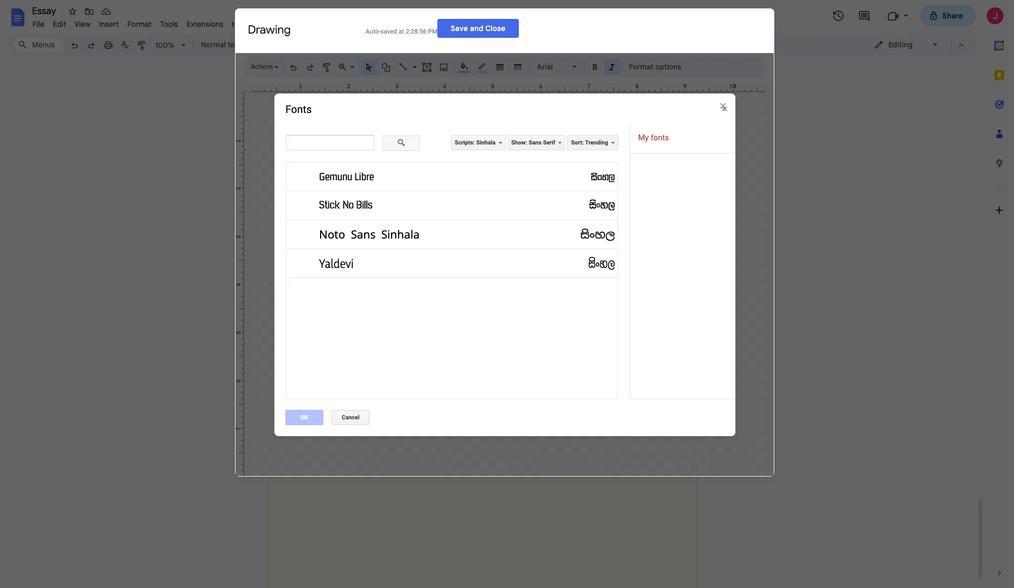 Task type: locate. For each thing, give the bounding box(es) containing it.
drawing
[[248, 22, 291, 37]]

menu bar
[[28, 14, 252, 31]]

save and close
[[451, 23, 506, 33]]

menu bar banner
[[0, 0, 1014, 588]]

main toolbar
[[65, 0, 712, 299]]

auto-
[[366, 28, 381, 35]]

auto-saved at 2:28:56 pm
[[366, 28, 437, 35]]

Rename text field
[[28, 4, 62, 17]]

Menus field
[[13, 37, 66, 52]]

tab list
[[985, 31, 1014, 559]]



Task type: describe. For each thing, give the bounding box(es) containing it.
tab list inside menu bar banner
[[985, 31, 1014, 559]]

drawing application
[[0, 0, 1014, 588]]

at
[[399, 28, 404, 35]]

Star checkbox
[[65, 4, 80, 19]]

close
[[485, 23, 506, 33]]

save
[[451, 23, 468, 33]]

and
[[470, 23, 483, 33]]

drawing dialog
[[235, 8, 774, 477]]

pm
[[428, 28, 437, 35]]

2:28:56
[[406, 28, 426, 35]]

menu bar inside menu bar banner
[[28, 14, 252, 31]]

share. private to only me. image
[[929, 11, 938, 20]]

drawing heading
[[248, 22, 353, 37]]

save and close button
[[437, 19, 519, 38]]

saved
[[381, 28, 397, 35]]



Task type: vqa. For each thing, say whether or not it's contained in the screenshot.
2:28:56
yes



